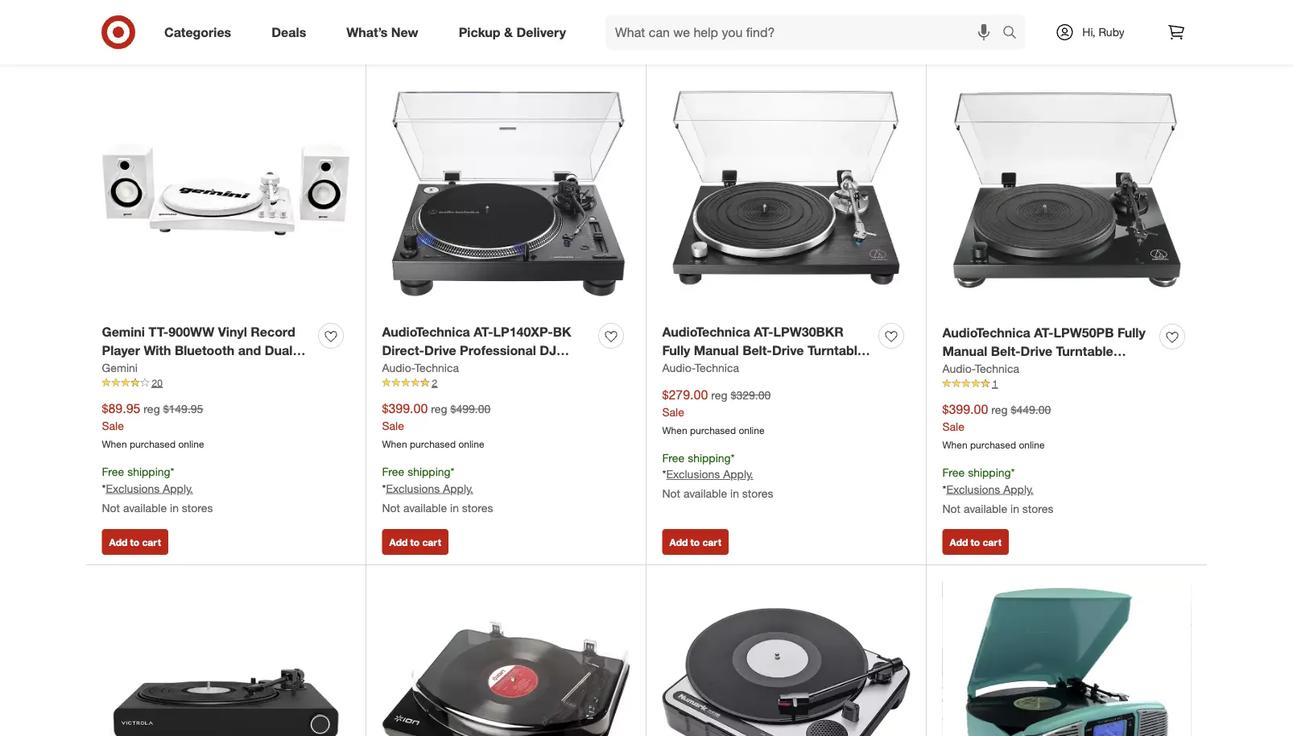 Task type: vqa. For each thing, say whether or not it's contained in the screenshot.
Fully to the top
yes



Task type: describe. For each thing, give the bounding box(es) containing it.
audio- for (piano
[[943, 361, 975, 375]]

audio-technica for (black
[[662, 361, 739, 375]]

add for audiotechnica at-lpw30bkr fully manual belt-drive turntable (black wood)
[[670, 536, 688, 548]]

audio-technica link for turntable
[[382, 360, 459, 376]]

$399.00 reg $449.00 sale when purchased online
[[943, 401, 1051, 451]]

categories
[[164, 24, 231, 40]]

audiotechnica for turntable
[[382, 324, 470, 340]]

$279.00
[[662, 387, 708, 402]]

bk
[[553, 324, 571, 340]]

cart for gemini tt-900ww vinyl record player with bluetooth and dual stereo speakers white
[[142, 536, 161, 548]]

belt- for wood)
[[743, 343, 772, 358]]

wood)
[[704, 361, 743, 377]]

apply. for (piano
[[1004, 482, 1034, 496]]

exclusions apply. link for audiotechnica at-lpw50pb fully manual belt-drive turntable (piano black)
[[947, 482, 1034, 496]]

free shipping * * exclusions apply. not available in stores for (black
[[662, 450, 773, 501]]

hi,
[[1083, 25, 1096, 39]]

numark pt-01usb portable usb turntable image
[[662, 581, 910, 736]]

stereo
[[102, 361, 142, 377]]

manual for (piano
[[943, 343, 988, 359]]

gemini tt-900ww vinyl record player with bluetooth and dual stereo speakers white image
[[102, 66, 350, 314]]

what's
[[346, 24, 388, 40]]

add to cart for audiotechnica at-lp140xp-bk direct-drive professional dj turntable (black)
[[389, 536, 441, 548]]

cart for audiotechnica at-lpw50pb fully manual belt-drive turntable (piano black)
[[983, 536, 1002, 548]]

technica for wood)
[[695, 361, 739, 375]]

free shipping * * exclusions apply. not available in stores for and
[[102, 464, 213, 514]]

available for audiotechnica at-lpw50pb fully manual belt-drive turntable (piano black)
[[964, 501, 1007, 515]]

pickup for pickup & delivery
[[459, 24, 501, 40]]

player
[[102, 343, 140, 358]]

audiotechnica for (piano
[[943, 325, 1031, 341]]

at- for lpw50pb
[[1034, 325, 1054, 341]]

free for audiotechnica at-lpw50pb fully manual belt-drive turntable (piano black)
[[943, 465, 965, 479]]

audio-technica for (piano
[[943, 361, 1019, 375]]

when for audiotechnica at-lp140xp-bk direct-drive professional dj turntable (black)
[[382, 438, 407, 450]]

not for gemini tt-900ww vinyl record player with bluetooth and dual stereo speakers white
[[102, 500, 120, 514]]

in inside button
[[891, 5, 901, 21]]

at- for lpw30bkr
[[754, 324, 773, 340]]

what's new
[[346, 24, 418, 40]]

technica for (black)
[[414, 361, 459, 375]]

professional
[[460, 343, 536, 358]]

shipping for audiotechnica at-lpw30bkr fully manual belt-drive turntable (black wood)
[[688, 450, 731, 465]]

apply. for and
[[163, 481, 193, 495]]

stores for black)
[[1023, 501, 1054, 515]]

what's new link
[[333, 14, 439, 50]]

$399.00 reg $499.00 sale when purchased online
[[382, 400, 491, 450]]

same day delivery button
[[950, 0, 1100, 31]]

stores for (black)
[[462, 500, 493, 514]]

turntable for lpw50pb
[[1056, 343, 1113, 359]]

$279.00 reg $329.00 sale when purchased online
[[662, 387, 771, 436]]

$399.00 for (piano
[[943, 401, 988, 417]]

day
[[1017, 5, 1039, 21]]

2 link
[[382, 376, 630, 390]]

audiotechnica at-lp140xp-bk direct-drive professional dj turntable (black) link
[[382, 323, 592, 377]]

add for audiotechnica at-lpw50pb fully manual belt-drive turntable (piano black)
[[950, 536, 968, 548]]

direct-
[[382, 343, 424, 358]]

stores for dual
[[182, 500, 213, 514]]

search
[[995, 26, 1034, 42]]

to for gemini tt-900ww vinyl record player with bluetooth and dual stereo speakers white
[[130, 536, 139, 548]]

exclusions for audiotechnica at-lpw50pb fully manual belt-drive turntable (piano black)
[[947, 482, 1000, 496]]

fully for audiotechnica at-lpw30bkr fully manual belt-drive turntable (black wood)
[[662, 343, 690, 358]]

gemini tt-900ww vinyl record player with bluetooth and dual stereo speakers white
[[102, 324, 295, 377]]

exclusions apply. link for audiotechnica at-lpw30bkr fully manual belt-drive turntable (black wood)
[[666, 467, 754, 481]]

gemini for gemini tt-900ww vinyl record player with bluetooth and dual stereo speakers white
[[102, 324, 145, 340]]

$149.95
[[163, 402, 203, 416]]

exclusions apply. link for audiotechnica at-lp140xp-bk direct-drive professional dj turntable (black)
[[386, 481, 473, 495]]

available for gemini tt-900ww vinyl record player with bluetooth and dual stereo speakers white
[[123, 500, 167, 514]]

vinyl
[[218, 324, 247, 340]]

categories link
[[151, 14, 251, 50]]

audio- for turntable
[[382, 361, 414, 375]]

sale for gemini tt-900ww vinyl record player with bluetooth and dual stereo speakers white
[[102, 418, 124, 433]]

$89.95 reg $149.95 sale when purchased online
[[102, 400, 204, 450]]

apply. for turntable
[[443, 481, 473, 495]]

same day delivery
[[980, 5, 1089, 21]]

(black
[[662, 361, 700, 377]]

shop in store
[[857, 5, 933, 21]]

online for wood)
[[739, 424, 765, 436]]

$329.00
[[731, 388, 771, 402]]

white
[[207, 361, 242, 377]]

What can we help you find? suggestions appear below search field
[[606, 14, 1007, 50]]

when for gemini tt-900ww vinyl record player with bluetooth and dual stereo speakers white
[[102, 438, 127, 450]]

speakers
[[146, 361, 203, 377]]

exclusions apply. link for gemini tt-900ww vinyl record player with bluetooth and dual stereo speakers white
[[106, 481, 193, 495]]

deals link
[[258, 14, 326, 50]]

audiotechnica at-lpw30bkr fully manual belt-drive turntable (black wood) link
[[662, 323, 872, 377]]

cart for audiotechnica at-lp140xp-bk direct-drive professional dj turntable (black)
[[422, 536, 441, 548]]

audiotechnica at-lpw50pb fully manual belt-drive turntable (piano black)
[[943, 325, 1146, 377]]

delivery for pickup & delivery
[[516, 24, 566, 40]]

hi, ruby
[[1083, 25, 1125, 39]]

purchased for gemini tt-900ww vinyl record player with bluetooth and dual stereo speakers white
[[130, 438, 176, 450]]

shipping for audiotechnica at-lp140xp-bk direct-drive professional dj turntable (black)
[[408, 464, 451, 478]]

not for audiotechnica at-lpw30bkr fully manual belt-drive turntable (black wood)
[[662, 487, 680, 501]]

audio- for (black
[[662, 361, 695, 375]]

reg for turntable
[[431, 402, 447, 416]]

free for audiotechnica at-lpw30bkr fully manual belt-drive turntable (black wood)
[[662, 450, 685, 465]]

audio-technica link for (piano
[[943, 361, 1019, 377]]

free for gemini tt-900ww vinyl record player with bluetooth and dual stereo speakers white
[[102, 464, 124, 478]]

black)
[[985, 362, 1023, 377]]



Task type: locate. For each thing, give the bounding box(es) containing it.
2 horizontal spatial technica
[[975, 361, 1019, 375]]

2 add from the left
[[389, 536, 408, 548]]

apply. down '$399.00 reg $449.00 sale when purchased online'
[[1004, 482, 1034, 496]]

pickup & delivery link
[[445, 14, 586, 50]]

purchased down the $279.00
[[690, 424, 736, 436]]

0 horizontal spatial delivery
[[516, 24, 566, 40]]

fully inside the audiotechnica at-lpw30bkr fully manual belt-drive turntable (black wood)
[[662, 343, 690, 358]]

delivery up hi,
[[1043, 5, 1089, 21]]

drive inside audiotechnica at-lpw50pb fully manual belt-drive turntable (piano black)
[[1021, 343, 1053, 359]]

0 horizontal spatial belt-
[[743, 343, 772, 358]]

store
[[904, 5, 933, 21]]

$399.00 inside '$399.00 reg $449.00 sale when purchased online'
[[943, 401, 988, 417]]

audio-technica link up the $279.00
[[662, 360, 739, 376]]

reg inside the $279.00 reg $329.00 sale when purchased online
[[711, 388, 728, 402]]

in for audiotechnica at-lpw50pb fully manual belt-drive turntable (piano black)
[[1011, 501, 1019, 515]]

manual up (piano
[[943, 343, 988, 359]]

belt- up black) at the right of page
[[991, 343, 1021, 359]]

deals
[[272, 24, 306, 40]]

apply. for (black
[[723, 467, 754, 481]]

shop in store button
[[827, 0, 944, 31]]

4 cart from the left
[[983, 536, 1002, 548]]

with
[[144, 343, 171, 358]]

turntable inside audiotechnica at-lp140xp-bk direct-drive professional dj turntable (black)
[[382, 361, 439, 377]]

sale for audiotechnica at-lpw30bkr fully manual belt-drive turntable (black wood)
[[662, 405, 684, 419]]

audio-
[[382, 361, 414, 375], [662, 361, 695, 375], [943, 361, 975, 375]]

audiotechnica at-lp140xp-bk direct-drive professional dj turntable (black)
[[382, 324, 571, 377]]

online down $449.00
[[1019, 439, 1045, 451]]

reg down 1
[[991, 402, 1008, 417]]

record
[[251, 324, 295, 340]]

exclusions apply. link down $399.00 reg $499.00 sale when purchased online
[[386, 481, 473, 495]]

2 horizontal spatial audio-
[[943, 361, 975, 375]]

online down the $499.00
[[459, 438, 484, 450]]

free shipping * * exclusions apply. not available in stores down $399.00 reg $499.00 sale when purchased online
[[382, 464, 493, 514]]

audio- left black) at the right of page
[[943, 361, 975, 375]]

$399.00 for turntable
[[382, 400, 428, 416]]

1 vertical spatial fully
[[662, 343, 690, 358]]

when inside $399.00 reg $499.00 sale when purchased online
[[382, 438, 407, 450]]

online inside the $279.00 reg $329.00 sale when purchased online
[[739, 424, 765, 436]]

drive up (black)
[[424, 343, 456, 358]]

1 add to cart button from the left
[[102, 529, 168, 555]]

not for audiotechnica at-lp140xp-bk direct-drive professional dj turntable (black)
[[382, 500, 400, 514]]

audiotechnica at-lp140xp-bk direct-drive professional dj turntable (black) image
[[382, 66, 630, 314], [382, 66, 630, 314]]

1
[[992, 377, 998, 389]]

1 horizontal spatial technica
[[695, 361, 739, 375]]

3 add to cart from the left
[[670, 536, 721, 548]]

1 horizontal spatial belt-
[[991, 343, 1021, 359]]

pickup & delivery
[[459, 24, 566, 40]]

belt- for black)
[[991, 343, 1021, 359]]

audiotechnica up black) at the right of page
[[943, 325, 1031, 341]]

pickup
[[771, 5, 810, 21], [459, 24, 501, 40]]

purchased for audiotechnica at-lpw50pb fully manual belt-drive turntable (piano black)
[[970, 439, 1016, 451]]

reg for and
[[144, 402, 160, 416]]

fully for audiotechnica at-lpw50pb fully manual belt-drive turntable (piano black)
[[1118, 325, 1146, 341]]

audio-technica link up 2
[[382, 360, 459, 376]]

belt- inside audiotechnica at-lpw50pb fully manual belt-drive turntable (piano black)
[[991, 343, 1021, 359]]

drive down lpw30bkr
[[772, 343, 804, 358]]

audiotechnica at-lpw50pb fully manual belt-drive turntable (piano black) link
[[943, 324, 1154, 377]]

belt- up wood)
[[743, 343, 772, 358]]

audiotechnica for (black
[[662, 324, 750, 340]]

to for audiotechnica at-lpw50pb fully manual belt-drive turntable (piano black)
[[971, 536, 980, 548]]

1 gemini from the top
[[102, 324, 145, 340]]

online inside $399.00 reg $499.00 sale when purchased online
[[459, 438, 484, 450]]

free shipping * * exclusions apply. not available in stores for turntable
[[382, 464, 493, 514]]

lpw50pb
[[1054, 325, 1114, 341]]

1 horizontal spatial pickup
[[771, 5, 810, 21]]

ion classic lp record player image
[[382, 581, 630, 736], [382, 581, 630, 736]]

audiotechnica inside audiotechnica at-lp140xp-bk direct-drive professional dj turntable (black)
[[382, 324, 470, 340]]

sale inside '$399.00 reg $449.00 sale when purchased online'
[[943, 419, 965, 433]]

in for audiotechnica at-lpw30bkr fully manual belt-drive turntable (black wood)
[[730, 487, 739, 501]]

shipping
[[688, 450, 731, 465], [127, 464, 170, 478], [408, 464, 451, 478], [968, 465, 1011, 479]]

belt-
[[743, 343, 772, 358], [991, 343, 1021, 359]]

technica
[[414, 361, 459, 375], [695, 361, 739, 375], [975, 361, 1019, 375]]

exclusions apply. link down $89.95 reg $149.95 sale when purchased online
[[106, 481, 193, 495]]

add for gemini tt-900ww vinyl record player with bluetooth and dual stereo speakers white
[[109, 536, 127, 548]]

available for audiotechnica at-lpw30bkr fully manual belt-drive turntable (black wood)
[[684, 487, 727, 501]]

at- inside audiotechnica at-lpw50pb fully manual belt-drive turntable (piano black)
[[1034, 325, 1054, 341]]

turntable inside audiotechnica at-lpw50pb fully manual belt-drive turntable (piano black)
[[1056, 343, 1113, 359]]

0 horizontal spatial turntable
[[382, 361, 439, 377]]

reg
[[711, 388, 728, 402], [144, 402, 160, 416], [431, 402, 447, 416], [991, 402, 1008, 417]]

$399.00
[[382, 400, 428, 416], [943, 401, 988, 417]]

exclusions down the $279.00 reg $329.00 sale when purchased online
[[666, 467, 720, 481]]

online
[[739, 424, 765, 436], [178, 438, 204, 450], [459, 438, 484, 450], [1019, 439, 1045, 451]]

2 horizontal spatial audio-technica
[[943, 361, 1019, 375]]

2 cart from the left
[[422, 536, 441, 548]]

0 horizontal spatial manual
[[694, 343, 739, 358]]

4 add to cart button from the left
[[943, 529, 1009, 555]]

reg down wood)
[[711, 388, 728, 402]]

add to cart
[[109, 536, 161, 548], [389, 536, 441, 548], [670, 536, 721, 548], [950, 536, 1002, 548]]

purchased inside $399.00 reg $499.00 sale when purchased online
[[410, 438, 456, 450]]

audio-technica
[[382, 361, 459, 375], [662, 361, 739, 375], [943, 361, 1019, 375]]

3 cart from the left
[[703, 536, 721, 548]]

1 vertical spatial gemini
[[102, 361, 138, 375]]

apply. down $399.00 reg $499.00 sale when purchased online
[[443, 481, 473, 495]]

$399.00 down (piano
[[943, 401, 988, 417]]

pickup inside button
[[771, 5, 810, 21]]

turntable for lpw30bkr
[[808, 343, 865, 358]]

sale inside $399.00 reg $499.00 sale when purchased online
[[382, 418, 404, 433]]

purchased inside the $279.00 reg $329.00 sale when purchased online
[[690, 424, 736, 436]]

shipping down the $279.00 reg $329.00 sale when purchased online
[[688, 450, 731, 465]]

at- up professional
[[474, 324, 493, 340]]

$399.00 down direct- at left
[[382, 400, 428, 416]]

1 horizontal spatial audiotechnica
[[662, 324, 750, 340]]

audiotechnica at-lpw30bkr fully manual belt-drive turntable (black wood) image
[[662, 66, 910, 314], [662, 66, 910, 314]]

exclusions
[[666, 467, 720, 481], [106, 481, 160, 495], [386, 481, 440, 495], [947, 482, 1000, 496]]

drive inside audiotechnica at-lp140xp-bk direct-drive professional dj turntable (black)
[[424, 343, 456, 358]]

free down the $279.00 reg $329.00 sale when purchased online
[[662, 450, 685, 465]]

same
[[980, 5, 1013, 21]]

sale down (piano
[[943, 419, 965, 433]]

fully
[[1118, 325, 1146, 341], [662, 343, 690, 358]]

2 horizontal spatial drive
[[1021, 343, 1053, 359]]

belt- inside the audiotechnica at-lpw30bkr fully manual belt-drive turntable (black wood)
[[743, 343, 772, 358]]

audio-technica up 1
[[943, 361, 1019, 375]]

1 cart from the left
[[142, 536, 161, 548]]

0 vertical spatial fully
[[1118, 325, 1146, 341]]

20 link
[[102, 376, 350, 390]]

purchased for audiotechnica at-lpw30bkr fully manual belt-drive turntable (black wood)
[[690, 424, 736, 436]]

2 horizontal spatial audio-technica link
[[943, 361, 1019, 377]]

when inside '$399.00 reg $449.00 sale when purchased online'
[[943, 439, 968, 451]]

purchased
[[690, 424, 736, 436], [130, 438, 176, 450], [410, 438, 456, 450], [970, 439, 1016, 451]]

gemini link
[[102, 360, 138, 376]]

new
[[391, 24, 418, 40]]

audio-technica link up 1
[[943, 361, 1019, 377]]

trexonic retro wireless bluetooth, record and cd player in turquoise image
[[943, 581, 1191, 736], [943, 581, 1191, 736]]

turntable down lpw30bkr
[[808, 343, 865, 358]]

audiotechnica
[[382, 324, 470, 340], [662, 324, 750, 340], [943, 325, 1031, 341]]

2 horizontal spatial audiotechnica
[[943, 325, 1031, 341]]

reg inside $89.95 reg $149.95 sale when purchased online
[[144, 402, 160, 416]]

free shipping * * exclusions apply. not available in stores
[[662, 450, 773, 501], [102, 464, 213, 514], [382, 464, 493, 514], [943, 465, 1054, 515]]

apply. down the $279.00 reg $329.00 sale when purchased online
[[723, 467, 754, 481]]

turntable down lpw50pb
[[1056, 343, 1113, 359]]

exclusions for audiotechnica at-lpw30bkr fully manual belt-drive turntable (black wood)
[[666, 467, 720, 481]]

1 horizontal spatial audio-technica link
[[662, 360, 739, 376]]

shipping for audiotechnica at-lpw50pb fully manual belt-drive turntable (piano black)
[[968, 465, 1011, 479]]

to for audiotechnica at-lpw30bkr fully manual belt-drive turntable (black wood)
[[691, 536, 700, 548]]

at- up 1 link
[[1034, 325, 1054, 341]]

ruby
[[1099, 25, 1125, 39]]

reg inside '$399.00 reg $449.00 sale when purchased online'
[[991, 402, 1008, 417]]

reg down 20 on the left bottom of page
[[144, 402, 160, 416]]

gemini for gemini
[[102, 361, 138, 375]]

technica for black)
[[975, 361, 1019, 375]]

add to cart button for audiotechnica at-lpw50pb fully manual belt-drive turntable (piano black)
[[943, 529, 1009, 555]]

1 horizontal spatial manual
[[943, 343, 988, 359]]

not
[[662, 487, 680, 501], [102, 500, 120, 514], [382, 500, 400, 514], [943, 501, 961, 515]]

apply.
[[723, 467, 754, 481], [163, 481, 193, 495], [443, 481, 473, 495], [1004, 482, 1034, 496]]

available
[[684, 487, 727, 501], [123, 500, 167, 514], [403, 500, 447, 514], [964, 501, 1007, 515]]

to
[[130, 536, 139, 548], [410, 536, 420, 548], [691, 536, 700, 548], [971, 536, 980, 548]]

3 to from the left
[[691, 536, 700, 548]]

$399.00 inside $399.00 reg $499.00 sale when purchased online
[[382, 400, 428, 416]]

audiotechnica inside the audiotechnica at-lpw30bkr fully manual belt-drive turntable (black wood)
[[662, 324, 750, 340]]

purchased down the $499.00
[[410, 438, 456, 450]]

free shipping * * exclusions apply. not available in stores down the $279.00 reg $329.00 sale when purchased online
[[662, 450, 773, 501]]

1 horizontal spatial drive
[[772, 343, 804, 358]]

gemini inside gemini tt-900ww vinyl record player with bluetooth and dual stereo speakers white
[[102, 324, 145, 340]]

at-
[[474, 324, 493, 340], [754, 324, 773, 340], [1034, 325, 1054, 341]]

0 horizontal spatial technica
[[414, 361, 459, 375]]

online for dual
[[178, 438, 204, 450]]

1 vertical spatial pickup
[[459, 24, 501, 40]]

add to cart button for gemini tt-900ww vinyl record player with bluetooth and dual stereo speakers white
[[102, 529, 168, 555]]

1 horizontal spatial delivery
[[1043, 5, 1089, 21]]

2 gemini from the top
[[102, 361, 138, 375]]

online for black)
[[1019, 439, 1045, 451]]

reg inside $399.00 reg $499.00 sale when purchased online
[[431, 402, 447, 416]]

add
[[109, 536, 127, 548], [389, 536, 408, 548], [670, 536, 688, 548], [950, 536, 968, 548]]

manual inside audiotechnica at-lpw50pb fully manual belt-drive turntable (piano black)
[[943, 343, 988, 359]]

audio-technica link
[[382, 360, 459, 376], [662, 360, 739, 376], [943, 361, 1019, 377]]

exclusions apply. link
[[666, 467, 754, 481], [106, 481, 193, 495], [386, 481, 473, 495], [947, 482, 1034, 496]]

0 horizontal spatial audio-technica link
[[382, 360, 459, 376]]

turntable down direct- at left
[[382, 361, 439, 377]]

free down $399.00 reg $499.00 sale when purchased online
[[382, 464, 404, 478]]

technica up the $279.00
[[695, 361, 739, 375]]

online for (black)
[[459, 438, 484, 450]]

shipping down $89.95 reg $149.95 sale when purchased online
[[127, 464, 170, 478]]

sale inside $89.95 reg $149.95 sale when purchased online
[[102, 418, 124, 433]]

4 add to cart from the left
[[950, 536, 1002, 548]]

stores for wood)
[[742, 487, 773, 501]]

manual
[[694, 343, 739, 358], [943, 343, 988, 359]]

fully up (black
[[662, 343, 690, 358]]

gemini tt-900ww vinyl record player with bluetooth and dual stereo speakers white link
[[102, 323, 312, 377]]

exclusions for audiotechnica at-lp140xp-bk direct-drive professional dj turntable (black)
[[386, 481, 440, 495]]

shop
[[857, 5, 887, 21]]

audiotechnica inside audiotechnica at-lpw50pb fully manual belt-drive turntable (piano black)
[[943, 325, 1031, 341]]

in for gemini tt-900ww vinyl record player with bluetooth and dual stereo speakers white
[[170, 500, 179, 514]]

not for audiotechnica at-lpw50pb fully manual belt-drive turntable (piano black)
[[943, 501, 961, 515]]

$449.00
[[1011, 402, 1051, 417]]

0 horizontal spatial fully
[[662, 343, 690, 358]]

turntable inside the audiotechnica at-lpw30bkr fully manual belt-drive turntable (black wood)
[[808, 343, 865, 358]]

0 horizontal spatial audiotechnica
[[382, 324, 470, 340]]

fully inside audiotechnica at-lpw50pb fully manual belt-drive turntable (piano black)
[[1118, 325, 1146, 341]]

delivery inside button
[[1043, 5, 1089, 21]]

purchased down $449.00
[[970, 439, 1016, 451]]

$499.00
[[451, 402, 491, 416]]

3 add to cart button from the left
[[662, 529, 729, 555]]

0 horizontal spatial $399.00
[[382, 400, 428, 416]]

exclusions for gemini tt-900ww vinyl record player with bluetooth and dual stereo speakers white
[[106, 481, 160, 495]]

exclusions apply. link down '$399.00 reg $449.00 sale when purchased online'
[[947, 482, 1034, 496]]

1 add to cart from the left
[[109, 536, 161, 548]]

delivery for same day delivery
[[1043, 5, 1089, 21]]

when inside the $279.00 reg $329.00 sale when purchased online
[[662, 424, 687, 436]]

2
[[432, 377, 437, 389]]

reg for (piano
[[991, 402, 1008, 417]]

audio- up the $279.00
[[662, 361, 695, 375]]

delivery right & at the left of page
[[516, 24, 566, 40]]

add for audiotechnica at-lp140xp-bk direct-drive professional dj turntable (black)
[[389, 536, 408, 548]]

fully right lpw50pb
[[1118, 325, 1146, 341]]

audiotechnica up direct- at left
[[382, 324, 470, 340]]

in
[[891, 5, 901, 21], [730, 487, 739, 501], [170, 500, 179, 514], [450, 500, 459, 514], [1011, 501, 1019, 515]]

0 vertical spatial pickup
[[771, 5, 810, 21]]

purchased for audiotechnica at-lp140xp-bk direct-drive professional dj turntable (black)
[[410, 438, 456, 450]]

shipping down '$399.00 reg $449.00 sale when purchased online'
[[968, 465, 1011, 479]]

at- up $329.00
[[754, 324, 773, 340]]

4 add from the left
[[950, 536, 968, 548]]

add to cart for audiotechnica at-lpw30bkr fully manual belt-drive turntable (black wood)
[[670, 536, 721, 548]]

reg for (black
[[711, 388, 728, 402]]

audio- down direct- at left
[[382, 361, 414, 375]]

1 horizontal spatial fully
[[1118, 325, 1146, 341]]

add to cart for gemini tt-900ww vinyl record player with bluetooth and dual stereo speakers white
[[109, 536, 161, 548]]

0 horizontal spatial at-
[[474, 324, 493, 340]]

lpw30bkr
[[773, 324, 844, 340]]

delivery
[[1043, 5, 1089, 21], [516, 24, 566, 40]]

victrola stream onyx works with sonos wireless turntable with 2-speeds image
[[102, 581, 350, 736], [102, 581, 350, 736]]

&
[[504, 24, 513, 40]]

drive
[[424, 343, 456, 358], [772, 343, 804, 358], [1021, 343, 1053, 359]]

audiotechnica at-lpw50pb fully manual belt-drive turntable (piano black) image
[[943, 66, 1191, 314], [943, 66, 1191, 314]]

sale down the $279.00
[[662, 405, 684, 419]]

2 horizontal spatial turntable
[[1056, 343, 1113, 359]]

(black)
[[443, 361, 485, 377]]

free shipping * * exclusions apply. not available in stores down '$399.00 reg $449.00 sale when purchased online'
[[943, 465, 1054, 515]]

technica up 2
[[414, 361, 459, 375]]

audiotechnica at-lpw30bkr fully manual belt-drive turntable (black wood)
[[662, 324, 865, 377]]

cart for audiotechnica at-lpw30bkr fully manual belt-drive turntable (black wood)
[[703, 536, 721, 548]]

1 horizontal spatial turntable
[[808, 343, 865, 358]]

3 add from the left
[[670, 536, 688, 548]]

exclusions down $89.95 reg $149.95 sale when purchased online
[[106, 481, 160, 495]]

at- inside audiotechnica at-lp140xp-bk direct-drive professional dj turntable (black)
[[474, 324, 493, 340]]

add to cart button
[[102, 529, 168, 555], [382, 529, 448, 555], [662, 529, 729, 555], [943, 529, 1009, 555]]

0 horizontal spatial drive
[[424, 343, 456, 358]]

pickup for pickup
[[771, 5, 810, 21]]

audio-technica up 2
[[382, 361, 459, 375]]

in for audiotechnica at-lp140xp-bk direct-drive professional dj turntable (black)
[[450, 500, 459, 514]]

drive inside the audiotechnica at-lpw30bkr fully manual belt-drive turntable (black wood)
[[772, 343, 804, 358]]

purchased inside $89.95 reg $149.95 sale when purchased online
[[130, 438, 176, 450]]

(piano
[[943, 362, 981, 377]]

free down '$399.00 reg $449.00 sale when purchased online'
[[943, 465, 965, 479]]

gemini up player
[[102, 324, 145, 340]]

audio-technica up the $279.00
[[662, 361, 739, 375]]

stores
[[742, 487, 773, 501], [182, 500, 213, 514], [462, 500, 493, 514], [1023, 501, 1054, 515]]

0 vertical spatial delivery
[[1043, 5, 1089, 21]]

2 to from the left
[[410, 536, 420, 548]]

manual for (black
[[694, 343, 739, 358]]

manual up wood)
[[694, 343, 739, 358]]

lp140xp-
[[493, 324, 553, 340]]

sale for audiotechnica at-lpw50pb fully manual belt-drive turntable (piano black)
[[943, 419, 965, 433]]

20
[[152, 377, 163, 389]]

drive for (piano
[[1021, 343, 1053, 359]]

audio-technica link for (black
[[662, 360, 739, 376]]

cart
[[142, 536, 161, 548], [422, 536, 441, 548], [703, 536, 721, 548], [983, 536, 1002, 548]]

when
[[662, 424, 687, 436], [102, 438, 127, 450], [382, 438, 407, 450], [943, 439, 968, 451]]

sale down direct- at left
[[382, 418, 404, 433]]

online down $149.95 at left
[[178, 438, 204, 450]]

exclusions down $399.00 reg $499.00 sale when purchased online
[[386, 481, 440, 495]]

turntable
[[808, 343, 865, 358], [1056, 343, 1113, 359], [382, 361, 439, 377]]

online inside $89.95 reg $149.95 sale when purchased online
[[178, 438, 204, 450]]

manual inside the audiotechnica at-lpw30bkr fully manual belt-drive turntable (black wood)
[[694, 343, 739, 358]]

4 to from the left
[[971, 536, 980, 548]]

1 horizontal spatial at-
[[754, 324, 773, 340]]

900ww
[[169, 324, 215, 340]]

drive up black) at the right of page
[[1021, 343, 1053, 359]]

purchased down $149.95 at left
[[130, 438, 176, 450]]

1 horizontal spatial audio-
[[662, 361, 695, 375]]

sale down $89.95
[[102, 418, 124, 433]]

online down $329.00
[[739, 424, 765, 436]]

1 vertical spatial delivery
[[516, 24, 566, 40]]

exclusions apply. link down the $279.00 reg $329.00 sale when purchased online
[[666, 467, 754, 481]]

dj
[[540, 343, 557, 358]]

sale for audiotechnica at-lp140xp-bk direct-drive professional dj turntable (black)
[[382, 418, 404, 433]]

shipping down $399.00 reg $499.00 sale when purchased online
[[408, 464, 451, 478]]

technica up 1
[[975, 361, 1019, 375]]

2 add to cart button from the left
[[382, 529, 448, 555]]

when for audiotechnica at-lpw50pb fully manual belt-drive turntable (piano black)
[[943, 439, 968, 451]]

when inside $89.95 reg $149.95 sale when purchased online
[[102, 438, 127, 450]]

0 horizontal spatial pickup
[[459, 24, 501, 40]]

pickup button
[[741, 0, 820, 31]]

1 to from the left
[[130, 536, 139, 548]]

purchased inside '$399.00 reg $449.00 sale when purchased online'
[[970, 439, 1016, 451]]

free shipping * * exclusions apply. not available in stores down $89.95 reg $149.95 sale when purchased online
[[102, 464, 213, 514]]

at- inside the audiotechnica at-lpw30bkr fully manual belt-drive turntable (black wood)
[[754, 324, 773, 340]]

audiotechnica up wood)
[[662, 324, 750, 340]]

drive for (black
[[772, 343, 804, 358]]

to for audiotechnica at-lp140xp-bk direct-drive professional dj turntable (black)
[[410, 536, 420, 548]]

at- for lp140xp-
[[474, 324, 493, 340]]

add to cart button for audiotechnica at-lpw30bkr fully manual belt-drive turntable (black wood)
[[662, 529, 729, 555]]

apply. down $89.95 reg $149.95 sale when purchased online
[[163, 481, 193, 495]]

1 horizontal spatial $399.00
[[943, 401, 988, 417]]

$89.95
[[102, 400, 140, 416]]

gemini
[[102, 324, 145, 340], [102, 361, 138, 375]]

0 vertical spatial gemini
[[102, 324, 145, 340]]

available for audiotechnica at-lp140xp-bk direct-drive professional dj turntable (black)
[[403, 500, 447, 514]]

free for audiotechnica at-lp140xp-bk direct-drive professional dj turntable (black)
[[382, 464, 404, 478]]

online inside '$399.00 reg $449.00 sale when purchased online'
[[1019, 439, 1045, 451]]

0 horizontal spatial audio-technica
[[382, 361, 459, 375]]

0 horizontal spatial audio-
[[382, 361, 414, 375]]

when for audiotechnica at-lpw30bkr fully manual belt-drive turntable (black wood)
[[662, 424, 687, 436]]

reg down 2
[[431, 402, 447, 416]]

1 add from the left
[[109, 536, 127, 548]]

free down $89.95 reg $149.95 sale when purchased online
[[102, 464, 124, 478]]

gemini down player
[[102, 361, 138, 375]]

bluetooth
[[175, 343, 235, 358]]

tt-
[[148, 324, 169, 340]]

2 add to cart from the left
[[389, 536, 441, 548]]

2 horizontal spatial at-
[[1034, 325, 1054, 341]]

1 link
[[943, 377, 1191, 391]]

exclusions down '$399.00 reg $449.00 sale when purchased online'
[[947, 482, 1000, 496]]

dual
[[265, 343, 293, 358]]

sale inside the $279.00 reg $329.00 sale when purchased online
[[662, 405, 684, 419]]

search button
[[995, 14, 1034, 53]]

free shipping * * exclusions apply. not available in stores for (piano
[[943, 465, 1054, 515]]

and
[[238, 343, 261, 358]]

audio-technica for turntable
[[382, 361, 459, 375]]

1 horizontal spatial audio-technica
[[662, 361, 739, 375]]



